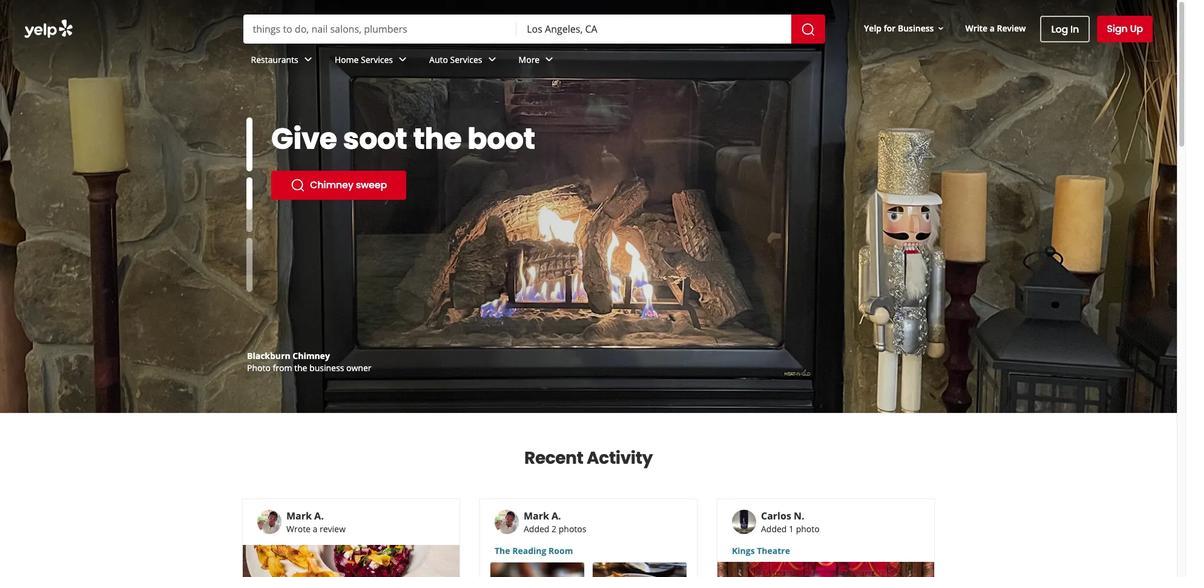 Task type: describe. For each thing, give the bounding box(es) containing it.
blackburn chimney link
[[247, 350, 330, 362]]

recent activity
[[525, 447, 653, 470]]

yelp
[[865, 22, 882, 34]]

review
[[320, 524, 346, 535]]

yelp for business button
[[860, 17, 952, 39]]

chimney sweep link
[[271, 171, 407, 200]]

mark a. added 2 photos
[[524, 510, 587, 535]]

none field near
[[527, 22, 782, 36]]

24 chevron down v2 image for home services
[[396, 52, 410, 67]]

mark a. link for mark a. wrote a review
[[287, 510, 324, 523]]

more
[[519, 54, 540, 65]]

Find text field
[[253, 22, 508, 36]]

photos
[[559, 524, 587, 535]]

home
[[335, 54, 359, 65]]

none search field containing sign up
[[0, 0, 1178, 79]]

added for carlos
[[762, 524, 787, 535]]

carlos
[[762, 510, 792, 523]]

0 vertical spatial the
[[413, 119, 462, 159]]

explore recent activity section section
[[233, 414, 945, 577]]

chimney sweep
[[310, 178, 387, 192]]

log in link
[[1041, 16, 1091, 42]]

sign up link
[[1098, 16, 1154, 42]]

added for mark
[[524, 524, 550, 535]]

give soot the boot
[[271, 119, 535, 159]]

more link
[[509, 44, 567, 79]]

explore banner section banner
[[0, 0, 1178, 413]]

write a review
[[966, 22, 1027, 34]]

soot
[[343, 119, 407, 159]]

Near text field
[[527, 22, 782, 36]]

up
[[1131, 22, 1144, 36]]

photo of carlos n. image
[[733, 510, 757, 534]]

none search field inside explore banner section banner
[[243, 15, 828, 44]]

2 open photo lightbox image from the left
[[593, 563, 687, 577]]

kings theatre link
[[733, 545, 920, 557]]

photo of mark a. image for mark a. added 2 photos
[[495, 510, 519, 534]]

sign up
[[1108, 22, 1144, 36]]

business
[[899, 22, 935, 34]]

mark for mark a. added 2 photos
[[524, 510, 550, 523]]

recent
[[525, 447, 584, 470]]

the reading room link
[[495, 545, 683, 557]]

1
[[790, 524, 794, 535]]

carlos n. added 1 photo
[[762, 510, 820, 535]]

restaurants link
[[241, 44, 325, 79]]

boot
[[468, 119, 535, 159]]

restaurants
[[251, 54, 299, 65]]

log
[[1052, 22, 1069, 36]]

auto services
[[430, 54, 483, 65]]

services for home services
[[361, 54, 393, 65]]

photo
[[797, 524, 820, 535]]

blackburn
[[247, 350, 291, 362]]

photo of mark a. image for mark a. wrote a review
[[258, 510, 282, 534]]

give
[[271, 119, 337, 159]]

log in
[[1052, 22, 1080, 36]]

2
[[552, 524, 557, 535]]

in
[[1071, 22, 1080, 36]]

kings
[[733, 545, 755, 557]]



Task type: vqa. For each thing, say whether or not it's contained in the screenshot.
the top Takeout
no



Task type: locate. For each thing, give the bounding box(es) containing it.
none field up business categories element
[[527, 22, 782, 36]]

1 vertical spatial a
[[313, 524, 318, 535]]

select slide image left give
[[247, 118, 253, 172]]

theatre
[[758, 545, 791, 557]]

1 horizontal spatial open photo lightbox image
[[593, 563, 687, 577]]

1 horizontal spatial a
[[991, 22, 995, 34]]

carlos n. link
[[762, 510, 805, 523]]

auto services link
[[420, 44, 509, 79]]

24 chevron down v2 image right more
[[542, 52, 557, 67]]

24 search v2 image
[[291, 178, 305, 193]]

0 horizontal spatial services
[[361, 54, 393, 65]]

0 vertical spatial chimney
[[310, 178, 354, 192]]

the inside the blackburn chimney photo from the business owner
[[295, 362, 307, 374]]

2 24 chevron down v2 image from the left
[[396, 52, 410, 67]]

1 added from the left
[[524, 524, 550, 535]]

16 chevron down v2 image
[[937, 24, 947, 33]]

write
[[966, 22, 988, 34]]

photo of mark a. image up the
[[495, 510, 519, 534]]

activity
[[587, 447, 653, 470]]

services
[[361, 54, 393, 65], [451, 54, 483, 65]]

1 vertical spatial the
[[295, 362, 307, 374]]

24 chevron down v2 image for auto services
[[485, 52, 500, 67]]

blackburn chimney photo from the business owner
[[247, 350, 372, 374]]

select slide image left "24 search v2" icon
[[247, 158, 253, 212]]

auto
[[430, 54, 448, 65]]

2 photo of mark a. image from the left
[[495, 510, 519, 534]]

select slide image
[[247, 118, 253, 172], [247, 158, 253, 212]]

chimney up business
[[293, 350, 330, 362]]

0 horizontal spatial mark
[[287, 510, 312, 523]]

None search field
[[243, 15, 828, 44]]

added down the carlos at the bottom
[[762, 524, 787, 535]]

1 mark from the left
[[287, 510, 312, 523]]

24 chevron down v2 image for restaurants
[[301, 52, 316, 67]]

a. for mark a. wrote a review
[[315, 510, 324, 523]]

2 none field from the left
[[527, 22, 782, 36]]

1 services from the left
[[361, 54, 393, 65]]

review
[[998, 22, 1027, 34]]

mark a. link up wrote at the left
[[287, 510, 324, 523]]

mark
[[287, 510, 312, 523], [524, 510, 550, 523]]

0 horizontal spatial mark a. link
[[287, 510, 324, 523]]

the reading room
[[495, 545, 573, 557]]

photo of mark a. image left wrote at the left
[[258, 510, 282, 534]]

mark a. link up 2 at the bottom left
[[524, 510, 561, 523]]

1 open photo lightbox image from the left
[[491, 563, 585, 577]]

0 horizontal spatial none field
[[253, 22, 508, 36]]

added inside carlos n. added 1 photo
[[762, 524, 787, 535]]

mark a. link
[[287, 510, 324, 523], [524, 510, 561, 523]]

the
[[495, 545, 511, 557]]

mark a. wrote a review
[[287, 510, 346, 535]]

services for auto services
[[451, 54, 483, 65]]

24 chevron down v2 image right restaurants
[[301, 52, 316, 67]]

open photo lightbox image down the reading room "link"
[[593, 563, 687, 577]]

kings theatre
[[733, 545, 791, 557]]

1 horizontal spatial mark
[[524, 510, 550, 523]]

1 horizontal spatial a.
[[552, 510, 561, 523]]

2 a. from the left
[[552, 510, 561, 523]]

mark for mark a. wrote a review
[[287, 510, 312, 523]]

1 vertical spatial chimney
[[293, 350, 330, 362]]

sweep
[[356, 178, 387, 192]]

mark a. link for mark a. added 2 photos
[[524, 510, 561, 523]]

0 horizontal spatial open photo lightbox image
[[491, 563, 585, 577]]

24 chevron down v2 image for more
[[542, 52, 557, 67]]

none field find
[[253, 22, 508, 36]]

mark up the reading room
[[524, 510, 550, 523]]

a. up review
[[315, 510, 324, 523]]

1 a. from the left
[[315, 510, 324, 523]]

24 chevron down v2 image inside restaurants link
[[301, 52, 316, 67]]

sign
[[1108, 22, 1129, 36]]

a. for mark a. added 2 photos
[[552, 510, 561, 523]]

0 vertical spatial a
[[991, 22, 995, 34]]

a right wrote at the left
[[313, 524, 318, 535]]

business
[[310, 362, 344, 374]]

2 mark from the left
[[524, 510, 550, 523]]

room
[[549, 545, 573, 557]]

reading
[[513, 545, 547, 557]]

the
[[413, 119, 462, 159], [295, 362, 307, 374]]

1 horizontal spatial none field
[[527, 22, 782, 36]]

0 horizontal spatial the
[[295, 362, 307, 374]]

1 horizontal spatial added
[[762, 524, 787, 535]]

mark inside mark a. wrote a review
[[287, 510, 312, 523]]

home services
[[335, 54, 393, 65]]

n.
[[794, 510, 805, 523]]

chimney inside the blackburn chimney photo from the business owner
[[293, 350, 330, 362]]

mark inside mark a. added 2 photos
[[524, 510, 550, 523]]

open photo lightbox image
[[491, 563, 585, 577], [593, 563, 687, 577]]

2 mark a. link from the left
[[524, 510, 561, 523]]

a inside mark a. wrote a review
[[313, 524, 318, 535]]

1 horizontal spatial mark a. link
[[524, 510, 561, 523]]

0 horizontal spatial a.
[[315, 510, 324, 523]]

2 services from the left
[[451, 54, 483, 65]]

photo
[[247, 362, 271, 374]]

1 horizontal spatial photo of mark a. image
[[495, 510, 519, 534]]

2 added from the left
[[762, 524, 787, 535]]

a. inside mark a. added 2 photos
[[552, 510, 561, 523]]

1 select slide image from the top
[[247, 118, 253, 172]]

24 chevron down v2 image left auto
[[396, 52, 410, 67]]

chimney
[[310, 178, 354, 192], [293, 350, 330, 362]]

3 24 chevron down v2 image from the left
[[485, 52, 500, 67]]

for
[[884, 22, 896, 34]]

photo of mark a. image
[[258, 510, 282, 534], [495, 510, 519, 534]]

added left 2 at the bottom left
[[524, 524, 550, 535]]

a right write
[[991, 22, 995, 34]]

0 horizontal spatial a
[[313, 524, 318, 535]]

none field up home services link
[[253, 22, 508, 36]]

1 horizontal spatial the
[[413, 119, 462, 159]]

search image
[[802, 22, 816, 37]]

yelp for business
[[865, 22, 935, 34]]

a inside banner
[[991, 22, 995, 34]]

0 horizontal spatial added
[[524, 524, 550, 535]]

owner
[[347, 362, 372, 374]]

added inside mark a. added 2 photos
[[524, 524, 550, 535]]

open photo lightbox image down the reading room
[[491, 563, 585, 577]]

business categories element
[[241, 44, 1154, 79]]

0 horizontal spatial photo of mark a. image
[[258, 510, 282, 534]]

a
[[991, 22, 995, 34], [313, 524, 318, 535]]

a. up 2 at the bottom left
[[552, 510, 561, 523]]

chimney right "24 search v2" icon
[[310, 178, 354, 192]]

24 chevron down v2 image right "auto services" in the top left of the page
[[485, 52, 500, 67]]

24 chevron down v2 image inside home services link
[[396, 52, 410, 67]]

1 horizontal spatial services
[[451, 54, 483, 65]]

None search field
[[0, 0, 1178, 79]]

services right auto
[[451, 54, 483, 65]]

1 photo of mark a. image from the left
[[258, 510, 282, 534]]

None field
[[253, 22, 508, 36], [527, 22, 782, 36]]

wrote
[[287, 524, 311, 535]]

1 mark a. link from the left
[[287, 510, 324, 523]]

4 24 chevron down v2 image from the left
[[542, 52, 557, 67]]

24 chevron down v2 image inside auto services link
[[485, 52, 500, 67]]

a. inside mark a. wrote a review
[[315, 510, 324, 523]]

added
[[524, 524, 550, 535], [762, 524, 787, 535]]

mark up wrote at the left
[[287, 510, 312, 523]]

24 chevron down v2 image inside more link
[[542, 52, 557, 67]]

home services link
[[325, 44, 420, 79]]

write a review link
[[961, 17, 1032, 39]]

a.
[[315, 510, 324, 523], [552, 510, 561, 523]]

1 24 chevron down v2 image from the left
[[301, 52, 316, 67]]

2 select slide image from the top
[[247, 158, 253, 212]]

from
[[273, 362, 292, 374]]

1 none field from the left
[[253, 22, 508, 36]]

24 chevron down v2 image
[[301, 52, 316, 67], [396, 52, 410, 67], [485, 52, 500, 67], [542, 52, 557, 67]]

services right home
[[361, 54, 393, 65]]



